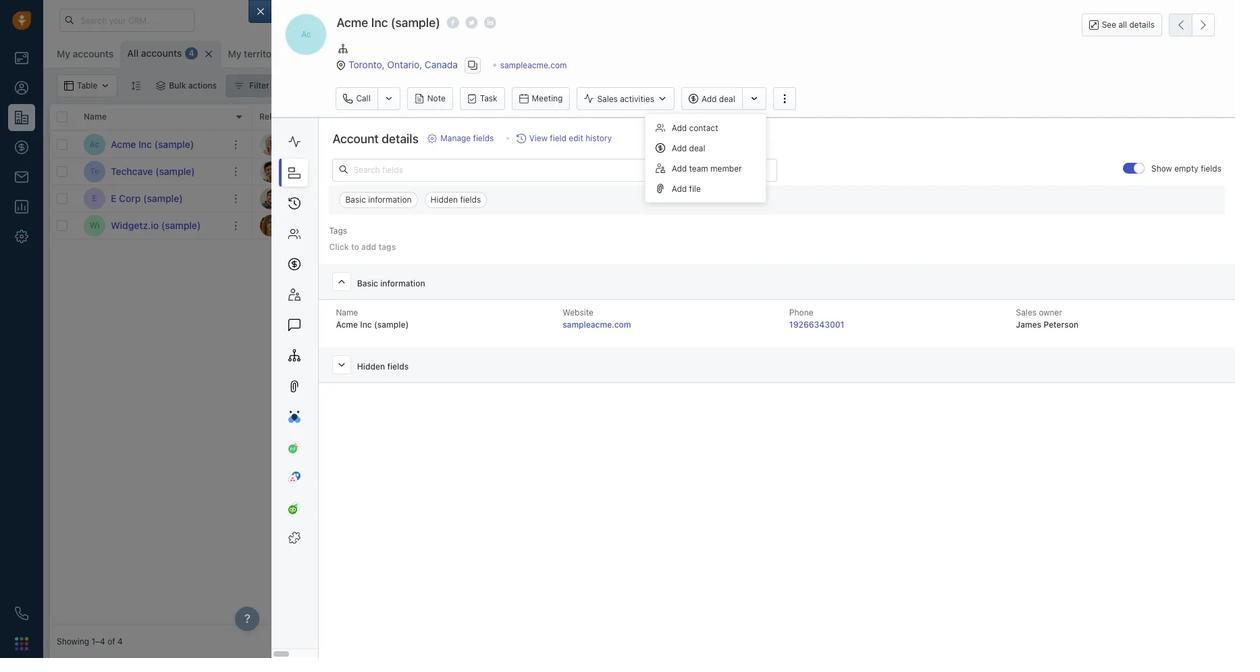 Task type: describe. For each thing, give the bounding box(es) containing it.
contacts
[[292, 112, 327, 122]]

phone for phone 19266343001
[[790, 307, 814, 317]]

inc inside acme inc (sample) link
[[139, 138, 152, 150]]

contact
[[689, 123, 719, 133]]

open
[[462, 112, 483, 122]]

member
[[711, 163, 742, 173]]

widgetz.io
[[111, 219, 159, 231]]

manage fields link
[[428, 133, 494, 145]]

ac button
[[285, 14, 327, 55]]

container_wx8msf4aqz5i3rn1 image for james peterson
[[567, 140, 576, 149]]

view field edit history
[[530, 133, 612, 143]]

my territory accounts
[[228, 48, 324, 59]]

sales owner james peterson
[[1017, 307, 1079, 330]]

ac inside grid
[[90, 139, 100, 149]]

show
[[1152, 164, 1173, 174]]

view
[[530, 133, 548, 143]]

0 vertical spatial information
[[368, 195, 412, 205]]

my for my territory accounts
[[228, 48, 242, 59]]

techcave (sample)
[[111, 165, 195, 177]]

te
[[90, 166, 99, 176]]

manage fields
[[441, 133, 494, 143]]

(sample) inside the e corp (sample) link
[[143, 192, 183, 204]]

phone image
[[15, 607, 28, 620]]

task
[[480, 93, 498, 104]]

actions
[[188, 80, 217, 91]]

techcave (sample) link
[[111, 165, 195, 178]]

team
[[689, 163, 709, 173]]

0 vertical spatial basic information
[[346, 195, 412, 205]]

add file
[[672, 184, 701, 194]]

0 vertical spatial hidden fields
[[431, 195, 481, 205]]

see
[[1102, 20, 1117, 30]]

activity
[[685, 112, 715, 122]]

inc inside name acme inc (sample)
[[360, 319, 372, 330]]

view field edit history link
[[517, 133, 612, 145]]

bulk
[[169, 80, 186, 91]]

(sample) inside acme inc (sample) link
[[154, 138, 194, 150]]

1 horizontal spatial tags
[[379, 242, 396, 252]]

task for $ 100
[[690, 139, 706, 149]]

4 inside all accounts 4
[[189, 48, 194, 58]]

2 horizontal spatial accounts
[[283, 48, 324, 59]]

note
[[427, 93, 446, 104]]

0 vertical spatial acme
[[337, 16, 368, 30]]

grid containing $ 100
[[50, 103, 1004, 626]]

1 vertical spatial basic information
[[357, 278, 425, 288]]

task for $ 3,200
[[690, 166, 706, 176]]

toronto, ontario, canada
[[349, 58, 458, 70]]

task button
[[460, 87, 505, 110]]

name for name
[[84, 112, 107, 122]]

name row
[[50, 104, 253, 131]]

file
[[689, 184, 701, 194]]

1 vertical spatial deal
[[689, 143, 706, 153]]

corp
[[119, 192, 141, 204]]

all accounts link
[[127, 47, 182, 60]]

container_wx8msf4aqz5i3rn1 image for filter by
[[235, 81, 244, 91]]

$ for $ 0
[[462, 192, 469, 204]]

1 vertical spatial hidden fields
[[357, 361, 409, 371]]

3,200
[[472, 165, 501, 177]]

1 james peterson from the top
[[580, 139, 641, 149]]

fields right empty
[[1201, 164, 1222, 174]]

add contact
[[672, 123, 719, 133]]

owner for sales owner
[[587, 112, 612, 122]]

to inside tags click to add tags
[[351, 242, 359, 252]]

e for e corp (sample)
[[111, 192, 116, 204]]

widgetz.io (sample) link
[[111, 219, 201, 232]]

press space to select this row. row containing $ 0
[[253, 185, 1004, 212]]

accounts for my
[[73, 48, 114, 59]]

call
[[356, 93, 371, 104]]

o
[[411, 49, 417, 59]]

press space to select this row. row containing acme inc (sample)
[[50, 131, 253, 158]]

accounts for all
[[141, 47, 182, 59]]

j image
[[260, 187, 282, 209]]

next activity
[[665, 112, 715, 122]]

more...
[[359, 49, 387, 59]]

see all details button
[[1082, 14, 1163, 36]]

by
[[272, 80, 281, 91]]

filter by
[[249, 80, 281, 91]]

sales for sales owner
[[563, 112, 585, 122]]

fields down open
[[473, 133, 494, 143]]

e for e
[[92, 193, 97, 203]]

Search your CRM... text field
[[59, 9, 195, 32]]

acme inside "press space to select this row." row
[[111, 138, 136, 150]]

toronto,
[[349, 58, 385, 70]]

tags click to add tags
[[329, 225, 396, 252]]

all accounts 4
[[127, 47, 194, 59]]

acme inc (sample) link
[[111, 137, 194, 151]]

bulk actions button
[[147, 74, 226, 97]]

website for website sampleacme.com
[[563, 307, 594, 317]]

19266343001 link
[[790, 319, 845, 330]]

⌘ o
[[401, 49, 417, 59]]

1–4
[[92, 637, 105, 647]]

sales owner
[[563, 112, 612, 122]]

meeting
[[532, 93, 563, 104]]

related contacts
[[259, 112, 327, 122]]

3 more...
[[352, 49, 387, 59]]

sampleacme.com for middle sampleacme.com link
[[361, 139, 428, 149]]

next
[[665, 112, 683, 122]]

$ 100
[[462, 138, 490, 150]]

website sampleacme.com
[[563, 307, 631, 330]]

row group containing $ 100
[[253, 131, 1004, 239]]

$ 0
[[462, 192, 478, 204]]

all
[[1119, 20, 1128, 30]]

0 vertical spatial sampleacme.com link
[[500, 60, 567, 70]]

see all details
[[1102, 20, 1155, 30]]

click inside tags click to add tags
[[329, 242, 349, 252]]

1 horizontal spatial acme inc (sample)
[[337, 16, 440, 30]]

empty
[[1175, 164, 1199, 174]]

(sample) inside name acme inc (sample)
[[374, 319, 409, 330]]

press space to select this row. row containing $ 3,200
[[253, 158, 1004, 185]]

sampletechcave.com
[[361, 166, 441, 176]]

freshworks switcher image
[[15, 637, 28, 650]]

19266343001
[[790, 319, 845, 330]]

techcave
[[111, 165, 153, 177]]

show empty fields
[[1152, 164, 1222, 174]]

2 vertical spatial sampleacme.com link
[[563, 319, 631, 330]]

my for my accounts
[[57, 48, 70, 59]]

press space to select this row. row containing $ 100
[[253, 131, 1004, 158]]

row group containing acme inc (sample)
[[50, 131, 253, 239]]

1 vertical spatial add deal
[[672, 143, 706, 153]]

j image
[[260, 215, 282, 236]]

wi
[[90, 220, 100, 230]]

showing 1–4 of 4
[[57, 637, 123, 647]]

2 vertical spatial sampleacme.com
[[563, 319, 631, 330]]

acme inside name acme inc (sample)
[[336, 319, 358, 330]]

3
[[352, 49, 357, 59]]



Task type: locate. For each thing, give the bounding box(es) containing it.
sampleacme.com link
[[500, 60, 567, 70], [361, 139, 428, 149], [563, 319, 631, 330]]

basic up tags click to add tags
[[346, 195, 366, 205]]

+ click to add for $ 3,200
[[766, 166, 819, 176]]

1 vertical spatial name
[[336, 307, 358, 317]]

hidden fields
[[431, 195, 481, 205], [357, 361, 409, 371]]

+ click to add for $ 0
[[766, 193, 819, 203]]

row group
[[50, 131, 253, 239], [253, 131, 1004, 239]]

1 vertical spatial sales
[[563, 112, 585, 122]]

press space to select this row. row containing widgetz.io (sample)
[[50, 212, 253, 239]]

owner inside grid
[[587, 112, 612, 122]]

owner for sales owner james peterson
[[1039, 307, 1063, 317]]

100
[[472, 138, 490, 150]]

name inside name acme inc (sample)
[[336, 307, 358, 317]]

name
[[84, 112, 107, 122], [336, 307, 358, 317]]

send email image
[[1102, 14, 1111, 26]]

activities
[[620, 94, 655, 104]]

0 vertical spatial sales
[[598, 94, 618, 104]]

website
[[361, 112, 393, 122], [563, 307, 594, 317]]

deal inside add deal button
[[719, 94, 736, 104]]

note button
[[407, 87, 453, 110]]

0 vertical spatial owner
[[587, 112, 612, 122]]

2 row group from the left
[[253, 131, 1004, 239]]

sales activities
[[598, 94, 655, 104]]

3 $ from the top
[[462, 192, 469, 204]]

1 vertical spatial $
[[462, 165, 469, 177]]

1 task from the top
[[690, 139, 706, 149]]

$ 3,200
[[462, 165, 501, 177]]

1 vertical spatial 4
[[118, 637, 123, 647]]

0 vertical spatial basic
[[346, 195, 366, 205]]

task down add contact
[[690, 139, 706, 149]]

filter
[[249, 80, 269, 91]]

information
[[368, 195, 412, 205], [381, 278, 425, 288]]

related
[[259, 112, 290, 122]]

edit
[[569, 133, 584, 143]]

0 vertical spatial james peterson
[[580, 139, 641, 149]]

1 horizontal spatial sales
[[598, 94, 618, 104]]

1 horizontal spatial owner
[[1039, 307, 1063, 317]]

accounts left all
[[73, 48, 114, 59]]

e left corp
[[111, 192, 116, 204]]

toronto, ontario, canada link
[[349, 58, 458, 70]]

sampleacme.com for the top sampleacme.com link
[[500, 60, 567, 70]]

container_wx8msf4aqz5i3rn1 image right field
[[567, 140, 576, 149]]

sales inside grid
[[563, 112, 585, 122]]

add
[[805, 139, 819, 149], [805, 166, 819, 176], [906, 192, 920, 202], [399, 193, 414, 203], [805, 193, 819, 203], [361, 242, 377, 252]]

1 horizontal spatial details
[[1130, 20, 1155, 30]]

tags
[[329, 225, 347, 236], [379, 242, 396, 252]]

account
[[333, 132, 379, 146]]

e corp (sample) link
[[111, 192, 183, 205]]

0 vertical spatial ac
[[301, 29, 311, 39]]

$ for $ 100
[[462, 138, 469, 150]]

basic information down sampletechcave.com 'link'
[[346, 195, 412, 205]]

e corp (sample)
[[111, 192, 183, 204]]

hidden fields down name acme inc (sample)
[[357, 361, 409, 371]]

hidden
[[431, 195, 458, 205], [357, 361, 385, 371]]

2 vertical spatial + add task
[[665, 193, 706, 203]]

1 vertical spatial basic
[[357, 278, 378, 288]]

details up sampletechcave.com 'link'
[[382, 132, 419, 146]]

click
[[774, 139, 792, 149], [774, 166, 792, 176], [875, 192, 894, 202], [368, 193, 387, 203], [774, 193, 792, 203], [329, 242, 349, 252]]

ac up my territory accounts
[[301, 29, 311, 39]]

0 vertical spatial 4
[[189, 48, 194, 58]]

peterson
[[607, 139, 641, 149], [607, 166, 641, 176], [607, 193, 641, 203], [1044, 319, 1079, 330]]

1 vertical spatial details
[[382, 132, 419, 146]]

information down sampletechcave.com 'link'
[[368, 195, 412, 205]]

to
[[795, 139, 802, 149], [795, 166, 802, 176], [896, 192, 904, 202], [389, 193, 397, 203], [795, 193, 802, 203], [351, 242, 359, 252]]

1 horizontal spatial phone
[[867, 112, 893, 122]]

(sample) inside techcave (sample) link
[[155, 165, 195, 177]]

task down team
[[690, 193, 706, 203]]

0 horizontal spatial hidden fields
[[357, 361, 409, 371]]

details inside "button"
[[1130, 20, 1155, 30]]

4 up bulk actions
[[189, 48, 194, 58]]

container_wx8msf4aqz5i3rn1 image left filter
[[235, 81, 244, 91]]

+ add task down team
[[665, 193, 706, 203]]

$ left 0
[[462, 192, 469, 204]]

1 $ from the top
[[462, 138, 469, 150]]

sales inside sales owner james peterson
[[1017, 307, 1037, 317]]

phone inside phone 19266343001
[[790, 307, 814, 317]]

owner inside sales owner james peterson
[[1039, 307, 1063, 317]]

0 horizontal spatial details
[[382, 132, 419, 146]]

1 vertical spatial sampleacme.com link
[[361, 139, 428, 149]]

$ for $ 3,200
[[462, 165, 469, 177]]

linkedin circled image
[[484, 16, 496, 30]]

add deal up activity
[[702, 94, 736, 104]]

of
[[108, 637, 115, 647]]

amount
[[509, 112, 539, 122]]

0 horizontal spatial e
[[92, 193, 97, 203]]

accounts right all
[[141, 47, 182, 59]]

2 horizontal spatial sales
[[1017, 307, 1037, 317]]

1 + add task from the top
[[665, 139, 706, 149]]

acme inc (sample) down 'name' row in the top left of the page
[[111, 138, 194, 150]]

1 my from the left
[[57, 48, 70, 59]]

0 horizontal spatial ac
[[90, 139, 100, 149]]

l image
[[260, 133, 282, 155]]

0 vertical spatial acme inc (sample)
[[337, 16, 440, 30]]

0 vertical spatial website
[[361, 112, 393, 122]]

0 vertical spatial inc
[[371, 16, 388, 30]]

1 vertical spatial owner
[[1039, 307, 1063, 317]]

add team member
[[672, 163, 742, 173]]

0 horizontal spatial owner
[[587, 112, 612, 122]]

0 vertical spatial task
[[690, 139, 706, 149]]

(sample) inside widgetz.io (sample) link
[[161, 219, 201, 231]]

1 horizontal spatial my
[[228, 48, 242, 59]]

1 vertical spatial + add task
[[665, 166, 706, 176]]

my accounts
[[57, 48, 114, 59]]

1 vertical spatial sampleacme.com
[[361, 139, 428, 149]]

hidden left '$ 0'
[[431, 195, 458, 205]]

manage
[[441, 133, 471, 143]]

fields down name acme inc (sample)
[[387, 361, 409, 371]]

2 vertical spatial james peterson
[[580, 193, 641, 203]]

add inside tags click to add tags
[[361, 242, 377, 252]]

4
[[189, 48, 194, 58], [118, 637, 123, 647]]

sales activities button
[[577, 87, 682, 110], [577, 87, 675, 110]]

e up 'wi'
[[92, 193, 97, 203]]

press space to select this row. row containing e corp (sample)
[[50, 185, 253, 212]]

acme
[[337, 16, 368, 30], [111, 138, 136, 150], [336, 319, 358, 330]]

2 james peterson from the top
[[580, 166, 641, 176]]

basic up name acme inc (sample)
[[357, 278, 378, 288]]

add
[[702, 94, 717, 104], [672, 123, 687, 133], [672, 139, 687, 149], [672, 143, 687, 153], [672, 163, 687, 173], [672, 166, 687, 176], [672, 184, 687, 194], [672, 193, 687, 203]]

james peterson for 0
[[580, 193, 641, 203]]

press space to select this row. row containing techcave (sample)
[[50, 158, 253, 185]]

website inside website sampleacme.com
[[563, 307, 594, 317]]

3 james peterson from the top
[[580, 193, 641, 203]]

cell for 3,200
[[962, 158, 1004, 184]]

2 horizontal spatial container_wx8msf4aqz5i3rn1 image
[[567, 140, 576, 149]]

0 horizontal spatial 4
[[118, 637, 123, 647]]

phone for phone
[[867, 112, 893, 122]]

owner
[[587, 112, 612, 122], [1039, 307, 1063, 317]]

hidden fields down $ 3,200
[[431, 195, 481, 205]]

1 horizontal spatial container_wx8msf4aqz5i3rn1 image
[[235, 81, 244, 91]]

1 horizontal spatial hidden
[[431, 195, 458, 205]]

details
[[1130, 20, 1155, 30], [382, 132, 419, 146]]

1 vertical spatial task
[[690, 166, 706, 176]]

peterson inside sales owner james peterson
[[1044, 319, 1079, 330]]

dialog
[[249, 0, 1236, 658]]

call link
[[336, 87, 377, 110]]

account details
[[333, 132, 419, 146]]

press space to select this row. row
[[50, 131, 253, 158], [253, 131, 1004, 158], [50, 158, 253, 185], [253, 158, 1004, 185], [50, 185, 253, 212], [253, 185, 1004, 212], [50, 212, 253, 239], [253, 212, 1004, 239]]

s image
[[260, 160, 282, 182]]

0 vertical spatial + add task
[[665, 139, 706, 149]]

0 horizontal spatial container_wx8msf4aqz5i3rn1 image
[[156, 81, 166, 91]]

0 horizontal spatial name
[[84, 112, 107, 122]]

+ click to add for $ 100
[[766, 139, 819, 149]]

2 + add task from the top
[[665, 166, 706, 176]]

task for $ 0
[[690, 193, 706, 203]]

1 horizontal spatial accounts
[[141, 47, 182, 59]]

field
[[550, 133, 567, 143]]

2 vertical spatial acme
[[336, 319, 358, 330]]

0 horizontal spatial sales
[[563, 112, 585, 122]]

details right all
[[1130, 20, 1155, 30]]

acme inc (sample)
[[337, 16, 440, 30], [111, 138, 194, 150]]

2 my from the left
[[228, 48, 242, 59]]

2 vertical spatial $
[[462, 192, 469, 204]]

add deal inside button
[[702, 94, 736, 104]]

$ left 3,200
[[462, 165, 469, 177]]

phone 19266343001
[[790, 307, 845, 330]]

1 vertical spatial website
[[563, 307, 594, 317]]

1 vertical spatial acme inc (sample)
[[111, 138, 194, 150]]

$ left '100'
[[462, 138, 469, 150]]

filter by button
[[226, 74, 290, 97]]

fields
[[473, 133, 494, 143], [1201, 164, 1222, 174], [460, 195, 481, 205], [387, 361, 409, 371]]

+ add task down add contact
[[665, 139, 706, 149]]

1 vertical spatial information
[[381, 278, 425, 288]]

add inside button
[[702, 94, 717, 104]]

1 row group from the left
[[50, 131, 253, 239]]

widgetz.io (sample)
[[111, 219, 201, 231]]

acme inc (sample) up more...
[[337, 16, 440, 30]]

deal
[[719, 94, 736, 104], [689, 143, 706, 153]]

website inside grid
[[361, 112, 393, 122]]

1 horizontal spatial e
[[111, 192, 116, 204]]

container_wx8msf4aqz5i3rn1 image inside bulk actions button
[[156, 81, 166, 91]]

name inside row
[[84, 112, 107, 122]]

deals
[[485, 112, 507, 122]]

tags
[[766, 112, 785, 122]]

1 vertical spatial phone
[[790, 307, 814, 317]]

1 horizontal spatial website
[[563, 307, 594, 317]]

1 vertical spatial james peterson
[[580, 166, 641, 176]]

twitter circled image
[[466, 16, 478, 30]]

name acme inc (sample)
[[336, 307, 409, 330]]

james
[[580, 139, 604, 149], [580, 166, 604, 176], [580, 193, 604, 203], [1017, 319, 1042, 330]]

1 vertical spatial ac
[[90, 139, 100, 149]]

name for name acme inc (sample)
[[336, 307, 358, 317]]

information up name acme inc (sample)
[[381, 278, 425, 288]]

my accounts button
[[50, 41, 120, 68], [57, 48, 114, 59]]

task up file on the top right of the page
[[690, 166, 706, 176]]

accounts
[[141, 47, 182, 59], [73, 48, 114, 59], [283, 48, 324, 59]]

call button
[[336, 87, 377, 110]]

0 vertical spatial details
[[1130, 20, 1155, 30]]

+ click to add
[[766, 139, 819, 149], [766, 166, 819, 176], [867, 192, 920, 202], [361, 193, 414, 203], [766, 193, 819, 203]]

0 vertical spatial hidden
[[431, 195, 458, 205]]

cell for 100
[[962, 131, 1004, 157]]

accounts right territory
[[283, 48, 324, 59]]

meeting button
[[512, 87, 571, 110]]

ac
[[301, 29, 311, 39], [90, 139, 100, 149]]

james peterson for 3,200
[[580, 166, 641, 176]]

0
[[472, 192, 478, 204]]

1 horizontal spatial name
[[336, 307, 358, 317]]

history
[[586, 133, 612, 143]]

1 vertical spatial acme
[[111, 138, 136, 150]]

1 horizontal spatial ac
[[301, 29, 311, 39]]

$
[[462, 138, 469, 150], [462, 165, 469, 177], [462, 192, 469, 204]]

0 vertical spatial name
[[84, 112, 107, 122]]

container_wx8msf4aqz5i3rn1 image inside filter by button
[[235, 81, 244, 91]]

0 vertical spatial add deal
[[702, 94, 736, 104]]

territory
[[244, 48, 281, 59]]

0 vertical spatial phone
[[867, 112, 893, 122]]

2 vertical spatial sales
[[1017, 307, 1037, 317]]

container_wx8msf4aqz5i3rn1 image
[[156, 81, 166, 91], [235, 81, 244, 91], [567, 140, 576, 149]]

ac up "te"
[[90, 139, 100, 149]]

1 vertical spatial inc
[[139, 138, 152, 150]]

0 vertical spatial tags
[[329, 225, 347, 236]]

container_wx8msf4aqz5i3rn1 image left the bulk
[[156, 81, 166, 91]]

james inside sales owner james peterson
[[1017, 319, 1042, 330]]

0 horizontal spatial phone
[[790, 307, 814, 317]]

ontario,
[[387, 58, 422, 70]]

basic information
[[346, 195, 412, 205], [357, 278, 425, 288]]

0 vertical spatial $
[[462, 138, 469, 150]]

sales for sales activities
[[598, 94, 618, 104]]

3 more... button
[[333, 45, 394, 64]]

0 vertical spatial deal
[[719, 94, 736, 104]]

grid
[[50, 103, 1004, 626]]

dialog containing acme inc (sample)
[[249, 0, 1236, 658]]

add deal down add contact
[[672, 143, 706, 153]]

cell for 0
[[962, 185, 1004, 211]]

cell
[[861, 131, 962, 157], [962, 131, 1004, 157], [962, 158, 1004, 184], [962, 185, 1004, 211], [962, 212, 1004, 238]]

0 horizontal spatial accounts
[[73, 48, 114, 59]]

0 horizontal spatial hidden
[[357, 361, 385, 371]]

0 vertical spatial sampleacme.com
[[500, 60, 567, 70]]

+ add task up add file
[[665, 166, 706, 176]]

1 vertical spatial tags
[[379, 242, 396, 252]]

basic information up name acme inc (sample)
[[357, 278, 425, 288]]

1 horizontal spatial deal
[[719, 94, 736, 104]]

2 vertical spatial task
[[690, 193, 706, 203]]

Search fields text field
[[333, 159, 777, 181]]

0 horizontal spatial my
[[57, 48, 70, 59]]

0 horizontal spatial tags
[[329, 225, 347, 236]]

1 horizontal spatial hidden fields
[[431, 195, 481, 205]]

phone element
[[8, 600, 35, 627]]

4 right of on the bottom
[[118, 637, 123, 647]]

website for website
[[361, 112, 393, 122]]

sampletechcave.com link
[[361, 166, 441, 176]]

2 vertical spatial inc
[[360, 319, 372, 330]]

hidden down name acme inc (sample)
[[357, 361, 385, 371]]

showing
[[57, 637, 89, 647]]

3 + add task from the top
[[665, 193, 706, 203]]

0 horizontal spatial acme inc (sample)
[[111, 138, 194, 150]]

0 horizontal spatial deal
[[689, 143, 706, 153]]

0 horizontal spatial website
[[361, 112, 393, 122]]

+ add task for $ 100
[[665, 139, 706, 149]]

basic
[[346, 195, 366, 205], [357, 278, 378, 288]]

⌘
[[401, 49, 408, 59]]

ac inside button
[[301, 29, 311, 39]]

3 task from the top
[[690, 193, 706, 203]]

2 $ from the top
[[462, 165, 469, 177]]

1 vertical spatial hidden
[[357, 361, 385, 371]]

+ add task for $ 3,200
[[665, 166, 706, 176]]

inc
[[371, 16, 388, 30], [139, 138, 152, 150], [360, 319, 372, 330]]

fields down $ 3,200
[[460, 195, 481, 205]]

2 task from the top
[[690, 166, 706, 176]]

facebook circled image
[[447, 16, 459, 30]]

(sample)
[[391, 16, 440, 30], [154, 138, 194, 150], [155, 165, 195, 177], [143, 192, 183, 204], [161, 219, 201, 231], [374, 319, 409, 330]]

open deals amount
[[462, 112, 539, 122]]

1 horizontal spatial 4
[[189, 48, 194, 58]]

sampleacme.com inside grid
[[361, 139, 428, 149]]

acme inc (sample) inside grid
[[111, 138, 194, 150]]

e
[[111, 192, 116, 204], [92, 193, 97, 203]]

+ add task for $ 0
[[665, 193, 706, 203]]



Task type: vqa. For each thing, say whether or not it's contained in the screenshot.
rightmost owner
yes



